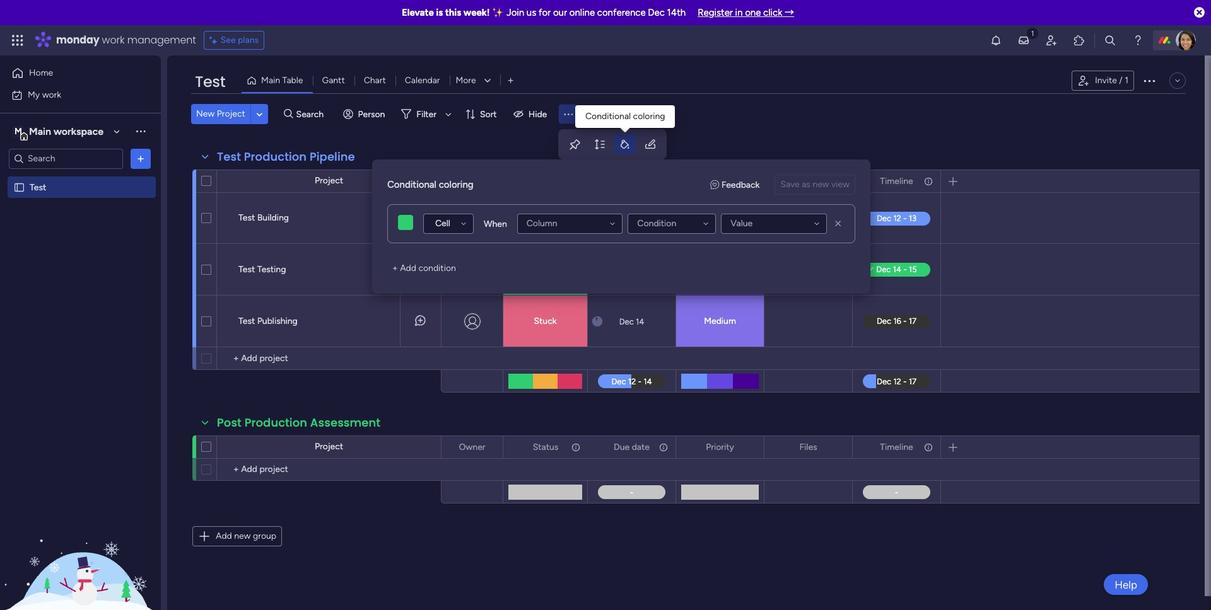 Task type: vqa. For each thing, say whether or not it's contained in the screenshot.
CONNECTED BOARDS option
no



Task type: locate. For each thing, give the bounding box(es) containing it.
new right as
[[813, 179, 830, 190]]

work for monday
[[102, 33, 125, 47]]

1 horizontal spatial work
[[102, 33, 125, 47]]

working on it
[[519, 213, 572, 224]]

0 horizontal spatial column information image
[[659, 443, 669, 453]]

1 horizontal spatial column information image
[[924, 443, 934, 453]]

test left building on the top
[[239, 213, 255, 223]]

sort
[[480, 109, 497, 120]]

option
[[0, 176, 161, 179]]

2 vertical spatial project
[[315, 442, 343, 452]]

us
[[527, 7, 537, 18]]

1 vertical spatial main
[[29, 125, 51, 137]]

low
[[712, 213, 729, 224]]

1 timeline from the top
[[881, 176, 914, 186]]

0 horizontal spatial conditional
[[387, 179, 437, 190]]

coloring
[[633, 111, 665, 122], [439, 179, 474, 190]]

production for test
[[244, 149, 307, 165]]

project down pipeline
[[315, 175, 343, 186]]

conditional right menu image
[[586, 111, 631, 122]]

project
[[217, 109, 245, 119], [315, 175, 343, 186], [315, 442, 343, 452]]

1 horizontal spatial new
[[813, 179, 830, 190]]

invite members image
[[1046, 34, 1058, 47]]

test building
[[239, 213, 289, 223]]

0 vertical spatial owner
[[459, 176, 486, 186]]

0 vertical spatial coloring
[[633, 111, 665, 122]]

apps image
[[1073, 34, 1086, 47]]

plans
[[238, 35, 259, 45]]

0 horizontal spatial coloring
[[439, 179, 474, 190]]

conditional coloring
[[586, 111, 665, 122], [387, 179, 474, 190]]

Owner field
[[456, 174, 489, 188], [456, 441, 489, 455]]

see plans button
[[204, 31, 265, 50]]

1 vertical spatial timeline field
[[877, 441, 917, 455]]

test right public board icon
[[30, 182, 46, 193]]

inbox image
[[1018, 34, 1031, 47]]

v2 user feedback image
[[711, 180, 720, 190]]

timeline for 1st the timeline field from the bottom of the page
[[881, 442, 914, 453]]

1 vertical spatial files field
[[797, 441, 821, 455]]

1 column information image from the left
[[659, 443, 669, 453]]

one
[[745, 7, 761, 18]]

1 files from the top
[[800, 176, 818, 186]]

column information image
[[659, 443, 669, 453], [924, 443, 934, 453]]

new
[[813, 179, 830, 190], [234, 531, 251, 542]]

✨
[[492, 7, 504, 18]]

dec left 12
[[620, 214, 634, 224]]

test inside field
[[195, 71, 225, 92]]

save as new view button
[[775, 175, 856, 195]]

1 priority field from the top
[[703, 174, 738, 188]]

column information image for timeline
[[924, 443, 934, 453]]

elevate
[[402, 7, 434, 18]]

2 owner from the top
[[459, 442, 486, 453]]

register
[[698, 7, 733, 18]]

main inside workspace selection 'element'
[[29, 125, 51, 137]]

2 column information image from the left
[[924, 443, 934, 453]]

0 vertical spatial main
[[261, 75, 280, 86]]

save as new view
[[781, 179, 850, 190]]

dapulse checkmark sign image
[[867, 263, 874, 278]]

2 files field from the top
[[797, 441, 821, 455]]

add new group button
[[192, 527, 282, 547]]

0 vertical spatial priority
[[706, 176, 734, 186]]

work right monday
[[102, 33, 125, 47]]

1 priority from the top
[[706, 176, 734, 186]]

Status field
[[530, 441, 562, 455]]

Priority field
[[703, 174, 738, 188], [703, 441, 738, 455]]

test for test testing
[[239, 264, 255, 275]]

2 vertical spatial dec
[[619, 317, 634, 327]]

work inside 'button'
[[42, 89, 61, 100]]

Search field
[[293, 105, 331, 123]]

see plans
[[221, 35, 259, 45]]

0 vertical spatial project
[[217, 109, 245, 119]]

filter
[[417, 109, 437, 120]]

1 vertical spatial column information image
[[571, 443, 581, 453]]

project down assessment
[[315, 442, 343, 452]]

production inside field
[[244, 149, 307, 165]]

1 vertical spatial priority
[[706, 442, 734, 453]]

workspace
[[54, 125, 104, 137]]

1 horizontal spatial conditional coloring
[[586, 111, 665, 122]]

1 vertical spatial timeline
[[881, 442, 914, 453]]

options image
[[923, 171, 932, 192], [485, 437, 494, 458], [570, 437, 579, 458], [835, 437, 844, 458]]

gantt
[[322, 75, 345, 86]]

james peterson image
[[1176, 30, 1196, 50]]

person
[[358, 109, 385, 120]]

Post Production Assessment field
[[214, 415, 384, 432]]

filter button
[[397, 104, 456, 124]]

1 vertical spatial new
[[234, 531, 251, 542]]

1 vertical spatial + add project text field
[[223, 463, 435, 478]]

1 horizontal spatial column information image
[[924, 176, 934, 186]]

0 vertical spatial + add project text field
[[223, 351, 435, 367]]

calendar
[[405, 75, 440, 86]]

invite / 1
[[1095, 75, 1129, 86]]

2 owner field from the top
[[456, 441, 489, 455]]

this
[[445, 7, 461, 18]]

feedback
[[722, 180, 760, 190]]

files for test production pipeline
[[800, 176, 818, 186]]

v2 overdue deadline image
[[593, 213, 603, 225]]

production down v2 search image
[[244, 149, 307, 165]]

1 vertical spatial coloring
[[439, 179, 474, 190]]

0 vertical spatial priority field
[[703, 174, 738, 188]]

production right 'post'
[[245, 415, 307, 431]]

/
[[1120, 75, 1123, 86]]

main
[[261, 75, 280, 86], [29, 125, 51, 137]]

0 horizontal spatial new
[[234, 531, 251, 542]]

Files field
[[797, 174, 821, 188], [797, 441, 821, 455]]

→
[[785, 7, 795, 18]]

dec left 14th
[[648, 7, 665, 18]]

post
[[217, 415, 242, 431]]

add
[[400, 263, 416, 274], [216, 531, 232, 542]]

dec for test building
[[620, 214, 634, 224]]

new
[[196, 109, 215, 119]]

test inside field
[[217, 149, 241, 165]]

0 horizontal spatial work
[[42, 89, 61, 100]]

conditional up cell
[[387, 179, 437, 190]]

hide button
[[508, 104, 555, 124]]

1 files field from the top
[[797, 174, 821, 188]]

2 timeline from the top
[[881, 442, 914, 453]]

test left publishing
[[239, 316, 255, 327]]

conditional
[[586, 111, 631, 122], [387, 179, 437, 190]]

project right 'new' at the top of the page
[[217, 109, 245, 119]]

0 horizontal spatial column information image
[[571, 443, 581, 453]]

select product image
[[11, 34, 24, 47]]

Due date field
[[611, 441, 653, 455]]

0 vertical spatial timeline field
[[877, 174, 917, 188]]

column information image for timeline
[[924, 176, 934, 186]]

m
[[15, 126, 22, 137]]

chart
[[364, 75, 386, 86]]

work
[[102, 33, 125, 47], [42, 89, 61, 100]]

0 vertical spatial owner field
[[456, 174, 489, 188]]

home
[[29, 68, 53, 78]]

0 vertical spatial production
[[244, 149, 307, 165]]

new project
[[196, 109, 245, 119]]

options image
[[1142, 73, 1157, 88], [134, 152, 147, 165], [658, 437, 667, 458], [923, 437, 932, 458]]

feedback link
[[711, 178, 760, 192]]

test production pipeline
[[217, 149, 355, 165]]

1 horizontal spatial conditional
[[586, 111, 631, 122]]

column information image for status
[[571, 443, 581, 453]]

due date
[[614, 442, 650, 453]]

1 horizontal spatial coloring
[[633, 111, 665, 122]]

2 files from the top
[[800, 442, 818, 453]]

main for main table
[[261, 75, 280, 86]]

help button
[[1104, 575, 1149, 596]]

Search in workspace field
[[27, 151, 105, 166]]

2 priority from the top
[[706, 442, 734, 453]]

1 vertical spatial priority field
[[703, 441, 738, 455]]

status
[[533, 442, 559, 453]]

new left group
[[234, 531, 251, 542]]

main right workspace 'image'
[[29, 125, 51, 137]]

12
[[636, 214, 644, 224]]

test down the new project 'button'
[[217, 149, 241, 165]]

0 horizontal spatial conditional coloring
[[387, 179, 474, 190]]

0 vertical spatial conditional coloring
[[586, 111, 665, 122]]

help
[[1115, 579, 1138, 592]]

files field for assessment
[[797, 441, 821, 455]]

building
[[257, 213, 289, 223]]

group
[[253, 531, 276, 542]]

dec
[[648, 7, 665, 18], [620, 214, 634, 224], [619, 317, 634, 327]]

0 horizontal spatial add
[[216, 531, 232, 542]]

conditional coloring right menu image
[[586, 111, 665, 122]]

column information image
[[924, 176, 934, 186], [571, 443, 581, 453]]

lottie animation element
[[0, 483, 161, 611]]

1 vertical spatial owner field
[[456, 441, 489, 455]]

1 vertical spatial production
[[245, 415, 307, 431]]

main inside 'button'
[[261, 75, 280, 86]]

production inside field
[[245, 415, 307, 431]]

due
[[614, 442, 630, 453]]

conditional coloring up cell
[[387, 179, 474, 190]]

0 vertical spatial column information image
[[924, 176, 934, 186]]

0 vertical spatial add
[[400, 263, 416, 274]]

register in one click →
[[698, 7, 795, 18]]

1 vertical spatial dec
[[620, 214, 634, 224]]

+ Add project text field
[[223, 351, 435, 367], [223, 463, 435, 478]]

test left testing
[[239, 264, 255, 275]]

1 vertical spatial files
[[800, 442, 818, 453]]

save
[[781, 179, 800, 190]]

test
[[195, 71, 225, 92], [217, 149, 241, 165], [30, 182, 46, 193], [239, 213, 255, 223], [239, 264, 255, 275], [239, 316, 255, 327]]

1 horizontal spatial main
[[261, 75, 280, 86]]

0 horizontal spatial main
[[29, 125, 51, 137]]

0 vertical spatial work
[[102, 33, 125, 47]]

main left the table
[[261, 75, 280, 86]]

1 vertical spatial owner
[[459, 442, 486, 453]]

Timeline field
[[877, 174, 917, 188], [877, 441, 917, 455]]

1 vertical spatial work
[[42, 89, 61, 100]]

1 vertical spatial project
[[315, 175, 343, 186]]

online
[[570, 7, 595, 18]]

search everything image
[[1104, 34, 1117, 47]]

dec for test publishing
[[619, 317, 634, 327]]

0 vertical spatial files
[[800, 176, 818, 186]]

files
[[800, 176, 818, 186], [800, 442, 818, 453]]

2 priority field from the top
[[703, 441, 738, 455]]

project for test production pipeline
[[315, 175, 343, 186]]

timeline
[[881, 176, 914, 186], [881, 442, 914, 453]]

date
[[632, 442, 650, 453]]

add right + on the left of page
[[400, 263, 416, 274]]

test up 'new' at the top of the page
[[195, 71, 225, 92]]

dec left 14
[[619, 317, 634, 327]]

0 vertical spatial timeline
[[881, 176, 914, 186]]

0 vertical spatial new
[[813, 179, 830, 190]]

work right my
[[42, 89, 61, 100]]

dec 12
[[620, 214, 644, 224]]

hide
[[529, 109, 547, 120]]

add left group
[[216, 531, 232, 542]]

cell
[[435, 218, 451, 229]]

0 vertical spatial files field
[[797, 174, 821, 188]]



Task type: describe. For each thing, give the bounding box(es) containing it.
angle down image
[[257, 109, 263, 119]]

my
[[28, 89, 40, 100]]

table
[[282, 75, 303, 86]]

view
[[832, 179, 850, 190]]

test inside 'list box'
[[30, 182, 46, 193]]

1 vertical spatial add
[[216, 531, 232, 542]]

+ add condition button
[[387, 259, 461, 279]]

14th
[[667, 7, 686, 18]]

main for main workspace
[[29, 125, 51, 137]]

1 timeline field from the top
[[877, 174, 917, 188]]

test list box
[[0, 174, 161, 369]]

management
[[127, 33, 196, 47]]

person button
[[338, 104, 393, 124]]

chart button
[[354, 71, 396, 91]]

1 vertical spatial conditional
[[387, 179, 437, 190]]

menu image
[[563, 108, 575, 120]]

files field for pipeline
[[797, 174, 821, 188]]

test for test publishing
[[239, 316, 255, 327]]

new project button
[[191, 104, 250, 124]]

my work
[[28, 89, 61, 100]]

workspace image
[[12, 125, 25, 139]]

calendar button
[[396, 71, 450, 91]]

1 owner from the top
[[459, 176, 486, 186]]

invite
[[1095, 75, 1118, 86]]

lottie animation image
[[0, 483, 161, 611]]

condition
[[419, 263, 456, 274]]

testing
[[257, 264, 286, 275]]

column information image for due date
[[659, 443, 669, 453]]

1
[[1125, 75, 1129, 86]]

work for my
[[42, 89, 61, 100]]

1 owner field from the top
[[456, 174, 489, 188]]

working
[[519, 213, 552, 224]]

+ add condition
[[393, 263, 456, 274]]

arrow down image
[[441, 107, 456, 122]]

week!
[[464, 7, 490, 18]]

for
[[539, 7, 551, 18]]

project for post production assessment
[[315, 442, 343, 452]]

production for post
[[245, 415, 307, 431]]

is
[[436, 7, 443, 18]]

1 horizontal spatial add
[[400, 263, 416, 274]]

stuck
[[534, 316, 557, 327]]

add new group
[[216, 531, 276, 542]]

test for test building
[[239, 213, 255, 223]]

column
[[527, 218, 558, 229]]

main workspace
[[29, 125, 104, 137]]

on
[[554, 213, 564, 224]]

my work button
[[8, 85, 136, 105]]

it
[[566, 213, 572, 224]]

conference
[[597, 7, 646, 18]]

more
[[456, 75, 476, 86]]

add view image
[[508, 76, 513, 86]]

dec 14
[[619, 317, 645, 327]]

remove sort image
[[832, 218, 845, 230]]

public board image
[[13, 181, 25, 193]]

our
[[553, 7, 567, 18]]

see
[[221, 35, 236, 45]]

post production assessment
[[217, 415, 381, 431]]

monday
[[56, 33, 99, 47]]

help image
[[1132, 34, 1145, 47]]

when
[[484, 219, 507, 229]]

Test Production Pipeline field
[[214, 149, 358, 165]]

assessment
[[310, 415, 381, 431]]

condition
[[638, 218, 677, 229]]

invite / 1 button
[[1072, 71, 1135, 91]]

new inside add new group button
[[234, 531, 251, 542]]

+
[[393, 263, 398, 274]]

test testing
[[239, 264, 286, 275]]

test for test production pipeline
[[217, 149, 241, 165]]

in
[[736, 7, 743, 18]]

2 timeline field from the top
[[877, 441, 917, 455]]

more button
[[450, 71, 500, 91]]

v2 search image
[[284, 107, 293, 121]]

0 vertical spatial dec
[[648, 7, 665, 18]]

register in one click → link
[[698, 7, 795, 18]]

14
[[636, 317, 645, 327]]

2 + add project text field from the top
[[223, 463, 435, 478]]

expand board header image
[[1173, 76, 1183, 86]]

test publishing
[[239, 316, 298, 327]]

publishing
[[257, 316, 298, 327]]

medium
[[704, 316, 736, 327]]

as
[[802, 179, 811, 190]]

1 vertical spatial conditional coloring
[[387, 179, 474, 190]]

sort button
[[460, 104, 505, 124]]

gantt button
[[313, 71, 354, 91]]

0 vertical spatial conditional
[[586, 111, 631, 122]]

click
[[764, 7, 783, 18]]

1 + add project text field from the top
[[223, 351, 435, 367]]

files for post production assessment
[[800, 442, 818, 453]]

project inside 'button'
[[217, 109, 245, 119]]

timeline for 1st the timeline field from the top
[[881, 176, 914, 186]]

home button
[[8, 63, 136, 83]]

main table button
[[242, 71, 313, 91]]

main table
[[261, 75, 303, 86]]

Test field
[[192, 71, 229, 93]]

elevate is this week! ✨ join us for our online conference dec 14th
[[402, 7, 686, 18]]

join
[[507, 7, 525, 18]]

value
[[731, 218, 753, 229]]

new inside "save as new view" button
[[813, 179, 830, 190]]

pipeline
[[310, 149, 355, 165]]

1 image
[[1027, 26, 1039, 40]]

workspace selection element
[[12, 124, 105, 140]]

notifications image
[[990, 34, 1003, 47]]

monday work management
[[56, 33, 196, 47]]

workspace options image
[[134, 125, 147, 138]]



